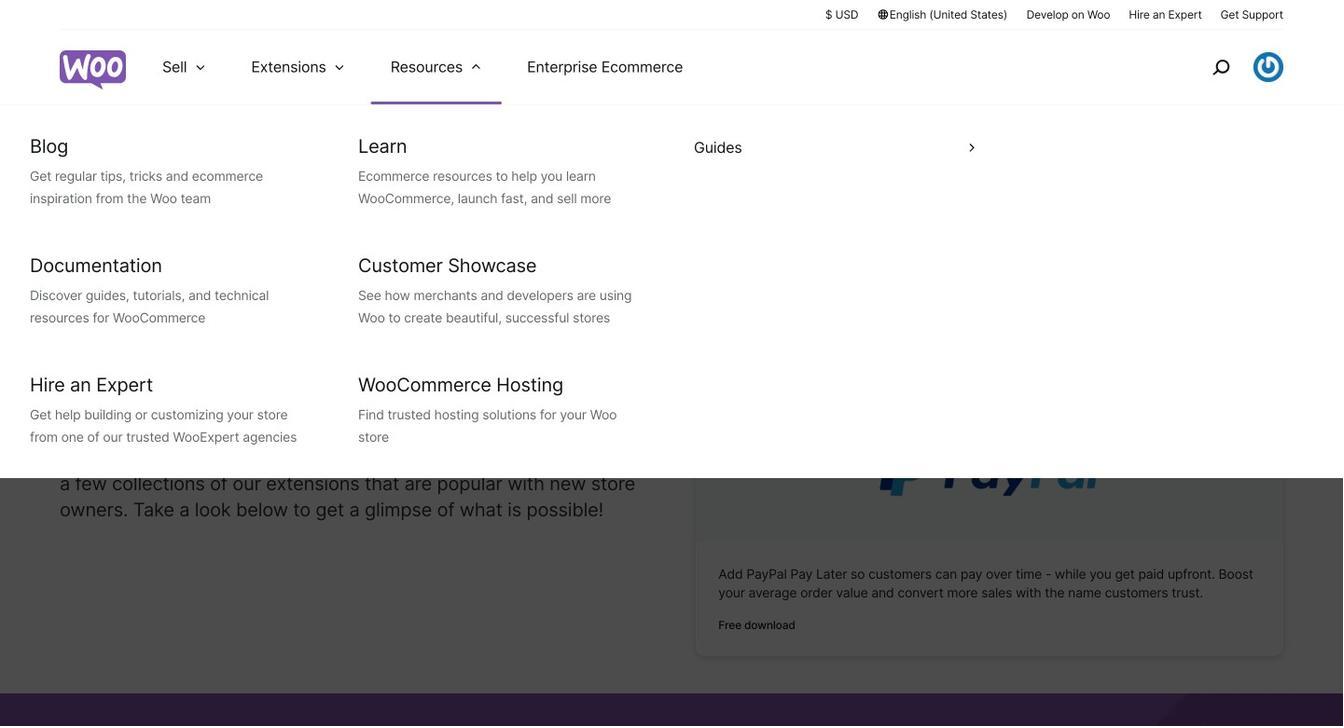 Task type: vqa. For each thing, say whether or not it's contained in the screenshot.
'Open account menu' image
yes



Task type: describe. For each thing, give the bounding box(es) containing it.
open account menu image
[[1254, 52, 1284, 82]]

search image
[[1206, 52, 1236, 82]]



Task type: locate. For each thing, give the bounding box(es) containing it.
service navigation menu element
[[1173, 37, 1284, 97]]



